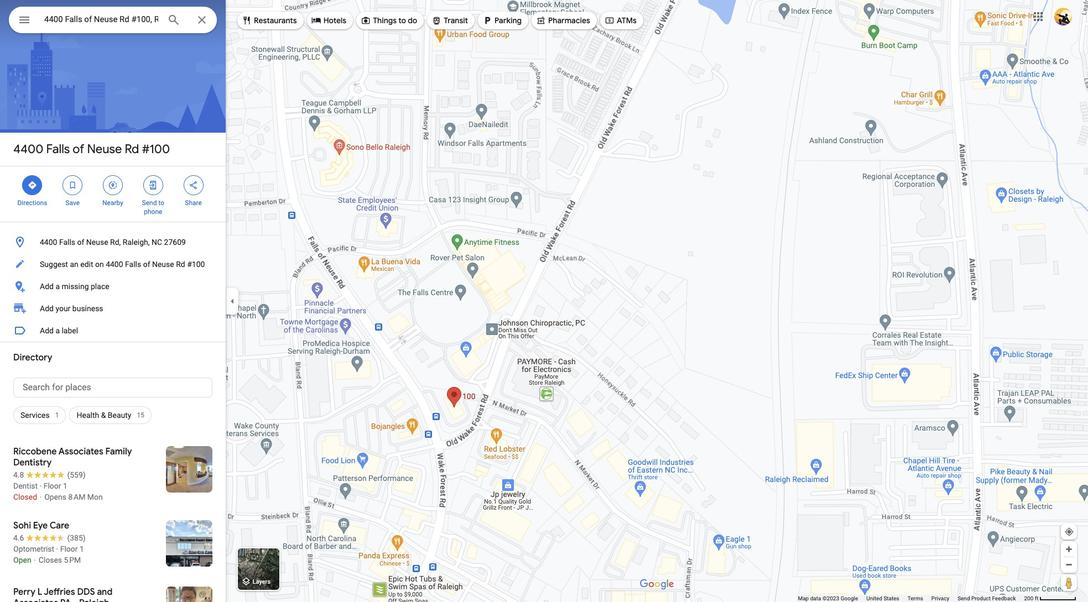 Task type: vqa. For each thing, say whether or not it's contained in the screenshot.


Task type: locate. For each thing, give the bounding box(es) containing it.
· inside dentist · floor 1 closed ⋅ opens 8 am mon
[[40, 482, 42, 491]]

None field
[[44, 13, 158, 26]]

rd up actions for 4400 falls of neuse rd #100 region
[[125, 142, 139, 157]]

a
[[56, 282, 60, 291], [56, 326, 60, 335]]

footer containing map data ©2023 google
[[798, 595, 1024, 602]]

add a label button
[[0, 320, 226, 342]]

1 vertical spatial to
[[158, 199, 164, 207]]

4400 up 
[[13, 142, 43, 157]]

a left the missing
[[56, 282, 60, 291]]

send product feedback
[[958, 596, 1016, 602]]


[[27, 179, 37, 191]]

1 a from the top
[[56, 282, 60, 291]]

· down 4.8 stars 559 reviews image
[[40, 482, 42, 491]]

floor inside dentist · floor 1 closed ⋅ opens 8 am mon
[[44, 482, 61, 491]]

sohi eye care
[[13, 521, 69, 532]]

directory
[[13, 352, 52, 363]]

#100
[[142, 142, 170, 157], [187, 260, 205, 269]]

floor for eye
[[60, 545, 78, 554]]

1 horizontal spatial rd
[[176, 260, 185, 269]]

send to phone
[[142, 199, 164, 216]]

 atms
[[605, 14, 637, 27]]

0 vertical spatial 1
[[55, 412, 59, 419]]

0 vertical spatial a
[[56, 282, 60, 291]]

neuse inside 4400 falls of neuse rd, raleigh, nc 27609 button
[[86, 238, 108, 247]]

floor
[[44, 482, 61, 491], [60, 545, 78, 554]]

opens
[[44, 493, 66, 502]]

neuse left rd,
[[86, 238, 108, 247]]

0 vertical spatial send
[[142, 199, 157, 207]]

send for send product feedback
[[958, 596, 970, 602]]

associates
[[59, 446, 103, 457], [13, 598, 58, 602]]

1 vertical spatial neuse
[[86, 238, 108, 247]]

1 right services
[[55, 412, 59, 419]]

0 horizontal spatial ·
[[40, 482, 42, 491]]

·
[[40, 482, 42, 491], [56, 545, 58, 554]]

of up edit
[[77, 238, 84, 247]]

to
[[398, 15, 406, 25], [158, 199, 164, 207]]

footer
[[798, 595, 1024, 602]]

optometrist · floor 1 open ⋅ closes 5 pm
[[13, 545, 84, 565]]

send up phone
[[142, 199, 157, 207]]

collapse side panel image
[[226, 295, 238, 307]]

4.8
[[13, 471, 24, 480]]

0 vertical spatial associates
[[59, 446, 103, 457]]

4400
[[13, 142, 43, 157], [40, 238, 57, 247], [106, 260, 123, 269]]

⋅ inside optometrist · floor 1 open ⋅ closes 5 pm
[[33, 556, 37, 565]]

⋅ down "optometrist"
[[33, 556, 37, 565]]

1 inside optometrist · floor 1 open ⋅ closes 5 pm
[[80, 545, 84, 554]]

1 inside dentist · floor 1 closed ⋅ opens 8 am mon
[[63, 482, 67, 491]]


[[361, 14, 371, 27]]

1 down (385)
[[80, 545, 84, 554]]

1 horizontal spatial #100
[[187, 260, 205, 269]]

1 vertical spatial of
[[77, 238, 84, 247]]

add inside 'link'
[[40, 304, 54, 313]]

1 up opens
[[63, 482, 67, 491]]

associates up "(559)"
[[59, 446, 103, 457]]

add down suggest
[[40, 282, 54, 291]]

beauty
[[108, 411, 131, 420]]

of
[[73, 142, 84, 157], [77, 238, 84, 247], [143, 260, 150, 269]]

map data ©2023 google
[[798, 596, 858, 602]]

a for label
[[56, 326, 60, 335]]

 restaurants
[[242, 14, 297, 27]]

layers
[[253, 579, 270, 586]]

1 vertical spatial floor
[[60, 545, 78, 554]]

0 vertical spatial add
[[40, 282, 54, 291]]

1 vertical spatial falls
[[59, 238, 75, 247]]

neuse inside suggest an edit on 4400 falls of neuse rd #100 button
[[152, 260, 174, 269]]

1 for eye
[[80, 545, 84, 554]]

add left your
[[40, 304, 54, 313]]

0 vertical spatial ·
[[40, 482, 42, 491]]


[[432, 14, 442, 27]]

add left label
[[40, 326, 54, 335]]


[[311, 14, 321, 27]]

1 vertical spatial a
[[56, 326, 60, 335]]

hotels
[[323, 15, 346, 25]]

floor inside optometrist · floor 1 open ⋅ closes 5 pm
[[60, 545, 78, 554]]

falls down raleigh,
[[125, 260, 141, 269]]

4400 up suggest
[[40, 238, 57, 247]]

0 horizontal spatial 1
[[55, 412, 59, 419]]

1 horizontal spatial ·
[[56, 545, 58, 554]]

0 vertical spatial rd
[[125, 142, 139, 157]]

send inside 'button'
[[958, 596, 970, 602]]

neuse for rd,
[[86, 238, 108, 247]]

show your location image
[[1064, 527, 1074, 537]]

of up 
[[73, 142, 84, 157]]

add for add your business
[[40, 304, 54, 313]]

label
[[62, 326, 78, 335]]

 transit
[[432, 14, 468, 27]]

1 add from the top
[[40, 282, 54, 291]]

data
[[810, 596, 821, 602]]

falls up an
[[59, 238, 75, 247]]

falls for 4400 falls of neuse rd #100
[[46, 142, 70, 157]]

· for riccobene associates family dentistry
[[40, 482, 42, 491]]

rd
[[125, 142, 139, 157], [176, 260, 185, 269]]

neuse up 
[[87, 142, 122, 157]]

google account: ben nelson  
(ben.nelson1980@gmail.com) image
[[1054, 8, 1072, 25]]

of down raleigh,
[[143, 260, 150, 269]]

associates left pa
[[13, 598, 58, 602]]

None text field
[[13, 378, 212, 398]]

· up closes
[[56, 545, 58, 554]]

4400 right on
[[106, 260, 123, 269]]

1 vertical spatial associates
[[13, 598, 58, 602]]

add your business
[[40, 304, 103, 313]]

0 vertical spatial 4400
[[13, 142, 43, 157]]

falls
[[46, 142, 70, 157], [59, 238, 75, 247], [125, 260, 141, 269]]

floor for associates
[[44, 482, 61, 491]]

riccobene associates family dentistry
[[13, 446, 132, 469]]

1
[[55, 412, 59, 419], [63, 482, 67, 491], [80, 545, 84, 554]]

2 horizontal spatial 1
[[80, 545, 84, 554]]

transit
[[444, 15, 468, 25]]

footer inside google maps element
[[798, 595, 1024, 602]]

associates inside perry l jeffries dds and associates pa - raleigh
[[13, 598, 58, 602]]

privacy button
[[931, 595, 949, 602]]

rd inside button
[[176, 260, 185, 269]]

1 vertical spatial rd
[[176, 260, 185, 269]]

riccobene
[[13, 446, 57, 457]]

mon
[[87, 493, 103, 502]]

dds
[[77, 587, 95, 598]]

1 vertical spatial ⋅
[[33, 556, 37, 565]]

to left do
[[398, 15, 406, 25]]

0 horizontal spatial #100
[[142, 142, 170, 157]]

l
[[37, 587, 42, 598]]

2 vertical spatial of
[[143, 260, 150, 269]]

of for rd,
[[77, 238, 84, 247]]

1 vertical spatial ·
[[56, 545, 58, 554]]

to up phone
[[158, 199, 164, 207]]

1 horizontal spatial 1
[[63, 482, 67, 491]]

zoom in image
[[1065, 545, 1073, 554]]

health & beauty 15
[[77, 411, 144, 420]]

 search field
[[9, 7, 217, 35]]

⋅ for riccobene
[[39, 493, 42, 502]]

things
[[373, 15, 397, 25]]

0 vertical spatial floor
[[44, 482, 61, 491]]

dentistry
[[13, 457, 52, 469]]

2 vertical spatial add
[[40, 326, 54, 335]]

1 vertical spatial #100
[[187, 260, 205, 269]]

0 horizontal spatial send
[[142, 199, 157, 207]]

· inside optometrist · floor 1 open ⋅ closes 5 pm
[[56, 545, 58, 554]]

to inside "send to phone"
[[158, 199, 164, 207]]

jeffries
[[44, 587, 75, 598]]

google
[[841, 596, 858, 602]]

1 vertical spatial 4400
[[40, 238, 57, 247]]

3 add from the top
[[40, 326, 54, 335]]

0 vertical spatial neuse
[[87, 142, 122, 157]]


[[148, 179, 158, 191]]

of for rd
[[73, 142, 84, 157]]

send
[[142, 199, 157, 207], [958, 596, 970, 602]]

0 horizontal spatial ⋅
[[33, 556, 37, 565]]

neuse for rd
[[87, 142, 122, 157]]

send inside "send to phone"
[[142, 199, 157, 207]]

2 add from the top
[[40, 304, 54, 313]]

1 horizontal spatial send
[[958, 596, 970, 602]]

0 vertical spatial falls
[[46, 142, 70, 157]]

your
[[56, 304, 70, 313]]

1 vertical spatial 1
[[63, 482, 67, 491]]

2 a from the top
[[56, 326, 60, 335]]

add for add a label
[[40, 326, 54, 335]]

place
[[91, 282, 109, 291]]

add for add a missing place
[[40, 282, 54, 291]]

1 horizontal spatial to
[[398, 15, 406, 25]]

4400 falls of neuse rd, raleigh, nc 27609 button
[[0, 231, 226, 253]]

&
[[101, 411, 106, 420]]

⋅ left opens
[[39, 493, 42, 502]]

0 vertical spatial #100
[[142, 142, 170, 157]]

1 horizontal spatial ⋅
[[39, 493, 42, 502]]

0 vertical spatial to
[[398, 15, 406, 25]]

map
[[798, 596, 809, 602]]

terms button
[[908, 595, 923, 602]]

nc
[[152, 238, 162, 247]]

rd down 27609
[[176, 260, 185, 269]]

1 vertical spatial send
[[958, 596, 970, 602]]

1 vertical spatial add
[[40, 304, 54, 313]]

floor up 5 pm at the bottom
[[60, 545, 78, 554]]

0 horizontal spatial to
[[158, 199, 164, 207]]

neuse down nc
[[152, 260, 174, 269]]

none text field inside 4400 falls of neuse rd #100 main content
[[13, 378, 212, 398]]

do
[[408, 15, 417, 25]]

2 vertical spatial 1
[[80, 545, 84, 554]]

a left label
[[56, 326, 60, 335]]

0 vertical spatial of
[[73, 142, 84, 157]]

⋅ inside dentist · floor 1 closed ⋅ opens 8 am mon
[[39, 493, 42, 502]]

2 vertical spatial neuse
[[152, 260, 174, 269]]

falls up 
[[46, 142, 70, 157]]

add
[[40, 282, 54, 291], [40, 304, 54, 313], [40, 326, 54, 335]]

suggest an edit on 4400 falls of neuse rd #100
[[40, 260, 205, 269]]

floor down 4.8 stars 559 reviews image
[[44, 482, 61, 491]]

a for missing
[[56, 282, 60, 291]]

 pharmacies
[[536, 14, 590, 27]]

none field inside 4400 falls of neuse rd #100, raleigh, nc 27609 field
[[44, 13, 158, 26]]

send left product
[[958, 596, 970, 602]]

business
[[72, 304, 103, 313]]

0 vertical spatial ⋅
[[39, 493, 42, 502]]

nearby
[[102, 199, 123, 207]]

 parking
[[482, 14, 522, 27]]



Task type: describe. For each thing, give the bounding box(es) containing it.
rd,
[[110, 238, 121, 247]]

pa
[[60, 598, 71, 602]]

show street view coverage image
[[1061, 575, 1077, 591]]

services 1
[[20, 411, 59, 420]]

4400 falls of neuse rd #100 main content
[[0, 0, 226, 602]]

health
[[77, 411, 99, 420]]

add a missing place button
[[0, 275, 226, 298]]

2 vertical spatial 4400
[[106, 260, 123, 269]]

send for send to phone
[[142, 199, 157, 207]]

open
[[13, 556, 31, 565]]

1 inside services 1
[[55, 412, 59, 419]]

(559)
[[67, 471, 86, 480]]

phone
[[144, 208, 162, 216]]

200 ft button
[[1024, 596, 1076, 602]]

eye
[[33, 521, 48, 532]]

4400 Falls of Neuse Rd #100, Raleigh, NC 27609 field
[[9, 7, 217, 33]]

27609
[[164, 238, 186, 247]]

directions
[[17, 199, 47, 207]]

falls for 4400 falls of neuse rd, raleigh, nc 27609
[[59, 238, 75, 247]]

4.6 stars 385 reviews image
[[13, 533, 86, 544]]

5 pm
[[64, 556, 81, 565]]

optometrist
[[13, 545, 54, 554]]

google maps element
[[0, 0, 1088, 602]]

closes
[[39, 556, 62, 565]]

united
[[866, 596, 882, 602]]

-
[[73, 598, 77, 602]]

2 vertical spatial falls
[[125, 260, 141, 269]]

sohi
[[13, 521, 31, 532]]

suggest an edit on 4400 falls of neuse rd #100 button
[[0, 253, 226, 275]]

save
[[65, 199, 80, 207]]

perry l jeffries dds and associates pa - raleigh
[[13, 587, 112, 602]]

actions for 4400 falls of neuse rd #100 region
[[0, 166, 226, 222]]

states
[[884, 596, 899, 602]]


[[536, 14, 546, 27]]

200
[[1024, 596, 1033, 602]]

4.6
[[13, 534, 24, 543]]

add a label
[[40, 326, 78, 335]]

4400 falls of neuse rd, raleigh, nc 27609
[[40, 238, 186, 247]]

ft
[[1035, 596, 1039, 602]]

1 for associates
[[63, 482, 67, 491]]

an
[[70, 260, 78, 269]]

add a missing place
[[40, 282, 109, 291]]

product
[[971, 596, 991, 602]]

closed
[[13, 493, 37, 502]]


[[108, 179, 118, 191]]


[[605, 14, 615, 27]]

4400 for 4400 falls of neuse rd #100
[[13, 142, 43, 157]]

raleigh
[[79, 598, 109, 602]]

privacy
[[931, 596, 949, 602]]

dentist · floor 1 closed ⋅ opens 8 am mon
[[13, 482, 103, 502]]

united states button
[[866, 595, 899, 602]]

 button
[[9, 7, 40, 35]]

perry
[[13, 587, 35, 598]]

services
[[20, 411, 50, 420]]

4400 falls of neuse rd #100
[[13, 142, 170, 157]]

(385)
[[67, 534, 86, 543]]

15
[[137, 412, 144, 419]]

pharmacies
[[548, 15, 590, 25]]

zoom out image
[[1065, 561, 1073, 569]]

 hotels
[[311, 14, 346, 27]]

edit
[[80, 260, 93, 269]]

dentist
[[13, 482, 38, 491]]

parking
[[495, 15, 522, 25]]

· for sohi eye care
[[56, 545, 58, 554]]

united states
[[866, 596, 899, 602]]


[[242, 14, 252, 27]]

⋅ for sohi
[[33, 556, 37, 565]]

terms
[[908, 596, 923, 602]]

4400 for 4400 falls of neuse rd, raleigh, nc 27609
[[40, 238, 57, 247]]

restaurants
[[254, 15, 297, 25]]

atms
[[617, 15, 637, 25]]

and
[[97, 587, 112, 598]]

 things to do
[[361, 14, 417, 27]]

on
[[95, 260, 104, 269]]


[[68, 179, 78, 191]]


[[482, 14, 492, 27]]

family
[[105, 446, 132, 457]]

feedback
[[992, 596, 1016, 602]]


[[188, 179, 198, 191]]

associates inside riccobene associates family dentistry
[[59, 446, 103, 457]]

perry l jeffries dds and associates pa - raleigh link
[[0, 578, 226, 602]]

#100 inside button
[[187, 260, 205, 269]]

©2023
[[822, 596, 839, 602]]

raleigh,
[[123, 238, 150, 247]]


[[18, 12, 31, 28]]

add your business link
[[0, 298, 226, 320]]

200 ft
[[1024, 596, 1039, 602]]

4.8 stars 559 reviews image
[[13, 470, 86, 481]]

0 horizontal spatial rd
[[125, 142, 139, 157]]

to inside  things to do
[[398, 15, 406, 25]]

suggest
[[40, 260, 68, 269]]



